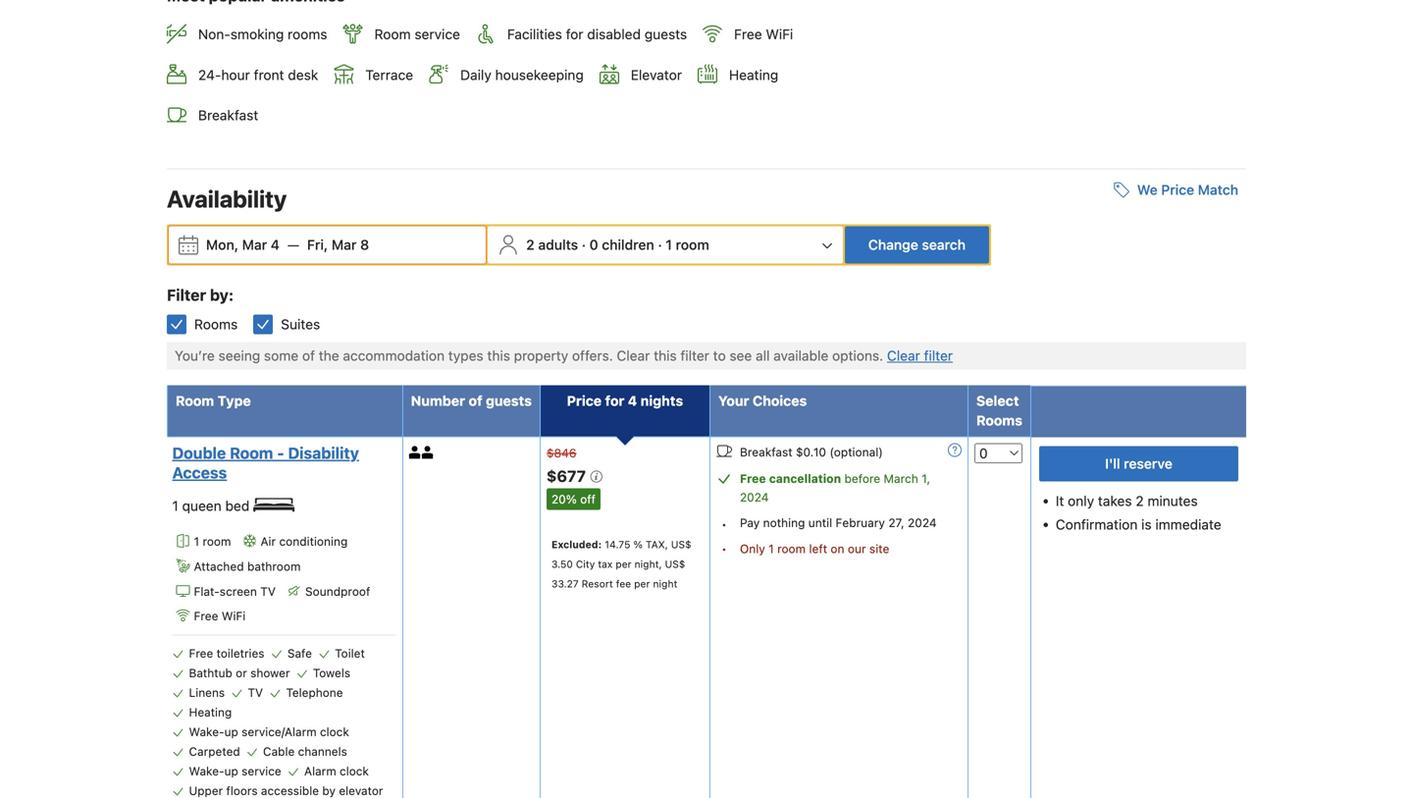 Task type: vqa. For each thing, say whether or not it's contained in the screenshot.
best
no



Task type: describe. For each thing, give the bounding box(es) containing it.
confirmation
[[1056, 516, 1138, 533]]

housekeeping
[[495, 67, 584, 83]]

0 vertical spatial service
[[415, 26, 460, 42]]

2024 inside 'before march 1, 2024'
[[740, 490, 769, 504]]

facilities
[[507, 26, 562, 42]]

alarm
[[304, 764, 336, 778]]

$0.10
[[796, 445, 827, 459]]

before march 1, 2024
[[740, 472, 931, 504]]

night
[[653, 578, 678, 590]]

1 queen bed
[[172, 498, 253, 514]]

2 · from the left
[[658, 237, 662, 253]]

before
[[845, 472, 881, 486]]

toilet
[[335, 647, 365, 660]]

mon,
[[206, 237, 239, 253]]

your
[[719, 393, 750, 409]]

0 vertical spatial free wifi
[[734, 26, 794, 42]]

facilities for disabled guests
[[507, 26, 687, 42]]

elevator
[[631, 67, 682, 83]]

2 inside it only takes 2 minutes confirmation is immediate
[[1136, 493, 1144, 509]]

double
[[172, 444, 226, 462]]

non-smoking rooms
[[198, 26, 327, 42]]

front
[[254, 67, 284, 83]]

you're
[[175, 348, 215, 364]]

1 vertical spatial clock
[[340, 764, 369, 778]]

1 horizontal spatial of
[[469, 393, 483, 409]]

33.27
[[552, 578, 579, 590]]

4 for mar
[[271, 237, 280, 253]]

search
[[922, 237, 966, 253]]

february
[[836, 516, 885, 530]]

disability
[[288, 444, 359, 462]]

off
[[580, 492, 596, 506]]

pay nothing until february 27, 2024
[[740, 516, 937, 530]]

breakfast for breakfast
[[198, 107, 258, 123]]

suites
[[281, 316, 320, 332]]

we price match
[[1138, 182, 1239, 198]]

cable
[[263, 745, 295, 759]]

night,
[[635, 558, 662, 570]]

i'll reserve
[[1106, 456, 1173, 472]]

-
[[277, 444, 284, 462]]

0 vertical spatial of
[[302, 348, 315, 364]]

fri, mar 8 button
[[299, 227, 377, 263]]

disabled
[[587, 26, 641, 42]]

mon, mar 4 button
[[198, 227, 288, 263]]

0
[[590, 237, 599, 253]]

i'll reserve button
[[1040, 446, 1239, 482]]

0 vertical spatial per
[[616, 558, 632, 570]]

wake- for wake-up service
[[189, 764, 224, 778]]

on
[[831, 542, 845, 556]]

8
[[360, 237, 369, 253]]

0 horizontal spatial heating
[[189, 705, 232, 719]]

3.50
[[552, 558, 573, 570]]

select
[[977, 393, 1020, 409]]

1 filter from the left
[[681, 348, 710, 364]]

tax,
[[646, 539, 668, 550]]

tax
[[598, 558, 613, 570]]

0 vertical spatial clock
[[320, 725, 349, 739]]

double room - disability access
[[172, 444, 359, 482]]

takes
[[1098, 493, 1132, 509]]

price inside dropdown button
[[1162, 182, 1195, 198]]

children
[[602, 237, 655, 253]]

conditioning
[[279, 535, 348, 548]]

terrace
[[365, 67, 413, 83]]

air
[[261, 535, 276, 548]]

immediate
[[1156, 516, 1222, 533]]

room for room type
[[176, 393, 214, 409]]

queen
[[182, 498, 222, 514]]

attached
[[194, 559, 244, 573]]

0 vertical spatial wifi
[[766, 26, 794, 42]]

filter
[[167, 286, 206, 304]]

left
[[809, 542, 828, 556]]

$846
[[547, 446, 577, 460]]

or
[[236, 666, 247, 680]]

alarm clock
[[304, 764, 369, 778]]

hour
[[221, 67, 250, 83]]

excluded:
[[552, 539, 602, 550]]

0 horizontal spatial guests
[[486, 393, 532, 409]]

carpeted
[[189, 745, 240, 759]]

free toiletries
[[189, 647, 265, 660]]

cable channels
[[263, 745, 347, 759]]

27,
[[889, 516, 905, 530]]

1 mar from the left
[[242, 237, 267, 253]]

nothing
[[763, 516, 805, 530]]

change
[[869, 237, 919, 253]]

1 horizontal spatial per
[[634, 578, 650, 590]]

14.75 % tax, us$ 3.50 city tax per night, us$ 33.27 resort fee per night
[[552, 539, 692, 590]]

group containing rooms
[[151, 299, 1247, 334]]

upper floors accessible by elevator
[[189, 784, 383, 798]]



Task type: locate. For each thing, give the bounding box(es) containing it.
0 horizontal spatial 2024
[[740, 490, 769, 504]]

1 vertical spatial per
[[634, 578, 650, 590]]

rooms down "select"
[[977, 412, 1023, 429]]

—
[[288, 237, 299, 253]]

available
[[774, 348, 829, 364]]

free wifi
[[734, 26, 794, 42], [194, 609, 246, 623]]

march
[[884, 472, 919, 486]]

0 horizontal spatial per
[[616, 558, 632, 570]]

room up attached
[[203, 535, 231, 548]]

service
[[415, 26, 460, 42], [242, 764, 281, 778]]

1 vertical spatial up
[[224, 764, 238, 778]]

20% off
[[552, 492, 596, 506]]

1 vertical spatial breakfast
[[740, 445, 793, 459]]

tv down the bathroom
[[260, 584, 276, 598]]

we price match button
[[1106, 172, 1247, 208]]

telephone
[[286, 686, 343, 700]]

4 left — on the left top
[[271, 237, 280, 253]]

· right children at the top
[[658, 237, 662, 253]]

up
[[224, 725, 238, 739], [224, 764, 238, 778]]

0 horizontal spatial filter
[[681, 348, 710, 364]]

• left only
[[722, 542, 727, 556]]

this right types on the left top
[[487, 348, 510, 364]]

air conditioning
[[261, 535, 348, 548]]

1 horizontal spatial for
[[605, 393, 625, 409]]

types
[[449, 348, 484, 364]]

room type
[[176, 393, 251, 409]]

by:
[[210, 286, 234, 304]]

shower
[[250, 666, 290, 680]]

0 horizontal spatial clear
[[617, 348, 650, 364]]

2 • from the top
[[722, 542, 727, 556]]

$677
[[547, 467, 590, 486]]

more details on meals and payment options image
[[948, 443, 962, 457]]

1 up from the top
[[224, 725, 238, 739]]

rooms down by: on the left
[[194, 316, 238, 332]]

type
[[218, 393, 251, 409]]

0 horizontal spatial mar
[[242, 237, 267, 253]]

1 horizontal spatial free wifi
[[734, 26, 794, 42]]

fri,
[[307, 237, 328, 253]]

1 horizontal spatial clear
[[887, 348, 921, 364]]

options.
[[833, 348, 884, 364]]

clear right the options.
[[887, 348, 921, 364]]

wake- up carpeted
[[189, 725, 224, 739]]

1 vertical spatial us$
[[665, 558, 686, 570]]

wifi
[[766, 26, 794, 42], [222, 609, 246, 623]]

accessible
[[261, 784, 319, 798]]

0 horizontal spatial 2
[[526, 237, 535, 253]]

0 vertical spatial wake-
[[189, 725, 224, 739]]

occupancy image
[[409, 446, 422, 459], [422, 446, 435, 459]]

1 horizontal spatial wifi
[[766, 26, 794, 42]]

minutes
[[1148, 493, 1198, 509]]

0 horizontal spatial free wifi
[[194, 609, 246, 623]]

2 clear from the left
[[887, 348, 921, 364]]

breakfast $0.10 (optional)
[[740, 445, 883, 459]]

1 horizontal spatial rooms
[[977, 412, 1023, 429]]

1 horizontal spatial room
[[676, 237, 710, 253]]

1 horizontal spatial room
[[230, 444, 273, 462]]

1 inside dropdown button
[[666, 237, 672, 253]]

select rooms
[[977, 393, 1023, 429]]

0 vertical spatial tv
[[260, 584, 276, 598]]

2 this from the left
[[654, 348, 677, 364]]

1 vertical spatial service
[[242, 764, 281, 778]]

1 vertical spatial heating
[[189, 705, 232, 719]]

0 vertical spatial •
[[722, 517, 727, 531]]

up for service
[[224, 764, 238, 778]]

wake-
[[189, 725, 224, 739], [189, 764, 224, 778]]

1 left queen
[[172, 498, 179, 514]]

choices
[[753, 393, 807, 409]]

0 horizontal spatial 4
[[271, 237, 280, 253]]

0 vertical spatial 2024
[[740, 490, 769, 504]]

guests
[[645, 26, 687, 42], [486, 393, 532, 409]]

1 occupancy image from the left
[[409, 446, 422, 459]]

2 mar from the left
[[332, 237, 357, 253]]

only
[[1068, 493, 1095, 509]]

1 horizontal spatial 4
[[628, 393, 637, 409]]

clear right "offers."
[[617, 348, 650, 364]]

0 horizontal spatial service
[[242, 764, 281, 778]]

room left -
[[230, 444, 273, 462]]

non-
[[198, 26, 231, 42]]

· left 0
[[582, 237, 586, 253]]

1 right only
[[769, 542, 774, 556]]

free cancellation
[[740, 472, 841, 486]]

0 horizontal spatial room
[[176, 393, 214, 409]]

room left left
[[778, 542, 806, 556]]

1 • from the top
[[722, 517, 727, 531]]

0 horizontal spatial price
[[567, 393, 602, 409]]

group
[[151, 299, 1247, 334]]

our
[[848, 542, 866, 556]]

1 vertical spatial free wifi
[[194, 609, 246, 623]]

heating
[[729, 67, 779, 83], [189, 705, 232, 719]]

1 vertical spatial rooms
[[977, 412, 1023, 429]]

of
[[302, 348, 315, 364], [469, 393, 483, 409]]

1 vertical spatial room
[[176, 393, 214, 409]]

towels
[[313, 666, 351, 680]]

2 occupancy image from the left
[[422, 446, 435, 459]]

4 left nights
[[628, 393, 637, 409]]

0 vertical spatial room
[[375, 26, 411, 42]]

0 horizontal spatial ·
[[582, 237, 586, 253]]

1 room
[[194, 535, 231, 548]]

1 · from the left
[[582, 237, 586, 253]]

1 horizontal spatial mar
[[332, 237, 357, 253]]

1 up attached
[[194, 535, 199, 548]]

0 vertical spatial rooms
[[194, 316, 238, 332]]

1 vertical spatial wifi
[[222, 609, 246, 623]]

0 vertical spatial us$
[[671, 539, 692, 550]]

see
[[730, 348, 752, 364]]

1 horizontal spatial heating
[[729, 67, 779, 83]]

1 vertical spatial guests
[[486, 393, 532, 409]]

you're seeing some of the accommodation types this property offers. clear this filter to see all available options. clear filter
[[175, 348, 953, 364]]

1 horizontal spatial service
[[415, 26, 460, 42]]

up up carpeted
[[224, 725, 238, 739]]

24-
[[198, 67, 221, 83]]

2 up is
[[1136, 493, 1144, 509]]

flat-
[[194, 584, 220, 598]]

1 vertical spatial price
[[567, 393, 602, 409]]

• for only 1 room left on our site
[[722, 542, 727, 556]]

us$ up night
[[665, 558, 686, 570]]

tv down shower
[[248, 686, 263, 700]]

service left facilities
[[415, 26, 460, 42]]

nights
[[641, 393, 683, 409]]

room up terrace
[[375, 26, 411, 42]]

0 vertical spatial 2
[[526, 237, 535, 253]]

up for service/alarm
[[224, 725, 238, 739]]

room
[[676, 237, 710, 253], [203, 535, 231, 548], [778, 542, 806, 556]]

2 vertical spatial room
[[230, 444, 273, 462]]

1 horizontal spatial breakfast
[[740, 445, 793, 459]]

filter left to
[[681, 348, 710, 364]]

per right the tax
[[616, 558, 632, 570]]

of right number
[[469, 393, 483, 409]]

breakfast down hour on the top left of the page
[[198, 107, 258, 123]]

upper
[[189, 784, 223, 798]]

daily housekeeping
[[461, 67, 584, 83]]

0 vertical spatial for
[[566, 26, 584, 42]]

1 vertical spatial for
[[605, 393, 625, 409]]

price down "offers."
[[567, 393, 602, 409]]

site
[[870, 542, 890, 556]]

per right the fee
[[634, 578, 650, 590]]

us$ right tax,
[[671, 539, 692, 550]]

1 horizontal spatial filter
[[924, 348, 953, 364]]

wake- up upper
[[189, 764, 224, 778]]

0 vertical spatial breakfast
[[198, 107, 258, 123]]

1 horizontal spatial ·
[[658, 237, 662, 253]]

1 vertical spatial 2024
[[908, 516, 937, 530]]

• left pay
[[722, 517, 727, 531]]

attached bathroom
[[194, 559, 301, 573]]

2 horizontal spatial room
[[778, 542, 806, 556]]

fee
[[616, 578, 631, 590]]

by
[[322, 784, 336, 798]]

clock up channels
[[320, 725, 349, 739]]

desk
[[288, 67, 318, 83]]

2 wake- from the top
[[189, 764, 224, 778]]

2024
[[740, 490, 769, 504], [908, 516, 937, 530]]

mon, mar 4 — fri, mar 8
[[206, 237, 369, 253]]

this
[[487, 348, 510, 364], [654, 348, 677, 364]]

1 horizontal spatial 2
[[1136, 493, 1144, 509]]

flat-screen tv
[[194, 584, 276, 598]]

is
[[1142, 516, 1152, 533]]

for for price
[[605, 393, 625, 409]]

this up nights
[[654, 348, 677, 364]]

2 horizontal spatial room
[[375, 26, 411, 42]]

0 horizontal spatial wifi
[[222, 609, 246, 623]]

4 for for
[[628, 393, 637, 409]]

1 horizontal spatial price
[[1162, 182, 1195, 198]]

channels
[[298, 745, 347, 759]]

double room - disability access link
[[172, 443, 391, 483]]

availability
[[167, 185, 287, 213]]

room inside double room - disability access
[[230, 444, 273, 462]]

1 vertical spatial wake-
[[189, 764, 224, 778]]

1 vertical spatial •
[[722, 542, 727, 556]]

0 vertical spatial up
[[224, 725, 238, 739]]

(optional)
[[830, 445, 883, 459]]

for for facilities
[[566, 26, 584, 42]]

bathtub or shower
[[189, 666, 290, 680]]

for left nights
[[605, 393, 625, 409]]

room service
[[375, 26, 460, 42]]

some
[[264, 348, 299, 364]]

room left type
[[176, 393, 214, 409]]

filter right the options.
[[924, 348, 953, 364]]

20% off. you're getting 20% off the original price due to multiple deals and benefits.. element
[[547, 489, 601, 510]]

up up floors
[[224, 764, 238, 778]]

filter
[[681, 348, 710, 364], [924, 348, 953, 364]]

heating down "linens"
[[189, 705, 232, 719]]

1 vertical spatial of
[[469, 393, 483, 409]]

room for room service
[[375, 26, 411, 42]]

number of guests
[[411, 393, 532, 409]]

service/alarm
[[242, 725, 317, 739]]

0 vertical spatial price
[[1162, 182, 1195, 198]]

2024 up pay
[[740, 490, 769, 504]]

1 clear from the left
[[617, 348, 650, 364]]

to
[[713, 348, 726, 364]]

2 inside dropdown button
[[526, 237, 535, 253]]

breakfast up free cancellation
[[740, 445, 793, 459]]

mar right 'mon,'
[[242, 237, 267, 253]]

heating right elevator
[[729, 67, 779, 83]]

2 adults · 0 children · 1 room
[[526, 237, 710, 253]]

price right we
[[1162, 182, 1195, 198]]

of left the the
[[302, 348, 315, 364]]

toiletries
[[217, 647, 265, 660]]

1 horizontal spatial this
[[654, 348, 677, 364]]

adults
[[538, 237, 578, 253]]

%
[[634, 539, 643, 550]]

guests down property
[[486, 393, 532, 409]]

0 vertical spatial guests
[[645, 26, 687, 42]]

1 vertical spatial 2
[[1136, 493, 1144, 509]]

1 vertical spatial tv
[[248, 686, 263, 700]]

0 horizontal spatial of
[[302, 348, 315, 364]]

room inside dropdown button
[[676, 237, 710, 253]]

2 filter from the left
[[924, 348, 953, 364]]

clock
[[320, 725, 349, 739], [340, 764, 369, 778]]

2 up from the top
[[224, 764, 238, 778]]

0 horizontal spatial for
[[566, 26, 584, 42]]

0 horizontal spatial room
[[203, 535, 231, 548]]

0 vertical spatial 4
[[271, 237, 280, 253]]

2024 right 27,
[[908, 516, 937, 530]]

2 left adults on the top
[[526, 237, 535, 253]]

clock up elevator
[[340, 764, 369, 778]]

for left the disabled
[[566, 26, 584, 42]]

daily
[[461, 67, 492, 83]]

breakfast for breakfast $0.10 (optional)
[[740, 445, 793, 459]]

1,
[[922, 472, 931, 486]]

mar left 8
[[332, 237, 357, 253]]

linens
[[189, 686, 225, 700]]

1 wake- from the top
[[189, 725, 224, 739]]

change search
[[869, 237, 966, 253]]

• for pay nothing until february 27, 2024
[[722, 517, 727, 531]]

0 horizontal spatial breakfast
[[198, 107, 258, 123]]

we
[[1138, 182, 1158, 198]]

us$
[[671, 539, 692, 550], [665, 558, 686, 570]]

1 this from the left
[[487, 348, 510, 364]]

2 adults · 0 children · 1 room button
[[490, 226, 841, 264]]

0 horizontal spatial this
[[487, 348, 510, 364]]

all
[[756, 348, 770, 364]]

1 horizontal spatial guests
[[645, 26, 687, 42]]

city
[[576, 558, 595, 570]]

1 vertical spatial 4
[[628, 393, 637, 409]]

1 right children at the top
[[666, 237, 672, 253]]

safe
[[288, 647, 312, 660]]

rooms
[[288, 26, 327, 42]]

0 horizontal spatial rooms
[[194, 316, 238, 332]]

elevator
[[339, 784, 383, 798]]

match
[[1198, 182, 1239, 198]]

breakfast
[[198, 107, 258, 123], [740, 445, 793, 459]]

screen
[[220, 584, 257, 598]]

service down cable
[[242, 764, 281, 778]]

room right children at the top
[[676, 237, 710, 253]]

free
[[734, 26, 762, 42], [740, 472, 766, 486], [194, 609, 218, 623], [189, 647, 213, 660]]

guests up elevator
[[645, 26, 687, 42]]

1 horizontal spatial 2024
[[908, 516, 937, 530]]

24-hour front desk
[[198, 67, 318, 83]]

wake- for wake-up service/alarm clock
[[189, 725, 224, 739]]

0 vertical spatial heating
[[729, 67, 779, 83]]

floors
[[226, 784, 258, 798]]



